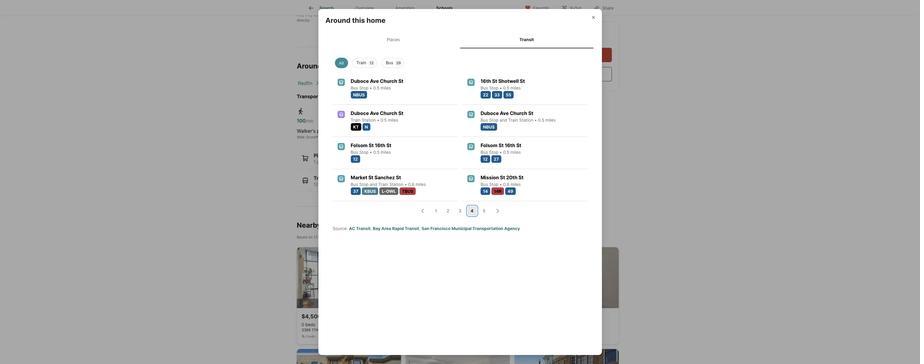 Task type: locate. For each thing, give the bounding box(es) containing it.
• for folsom st 16th st bus stop • 0.5 miles 12
[[370, 150, 372, 155]]

16th inside folsom st 16th st bus stop • 0.5 miles 12
[[375, 142, 385, 148]]

0.5 inside duboce ave church st train station • 0.5 miles
[[381, 117, 387, 123]]

bay area rapid transit link
[[373, 226, 419, 231]]

16th inside folsom st 16th st bus stop • 0.5 miles
[[505, 142, 515, 148]]

2 /100 from the left
[[362, 119, 369, 124]]

train
[[357, 60, 366, 65], [351, 117, 361, 123], [508, 117, 518, 123], [379, 182, 388, 187]]

nearby
[[297, 221, 321, 230]]

0 horizontal spatial ,
[[371, 226, 372, 231]]

schools
[[436, 5, 453, 11]]

tab list containing places
[[326, 31, 595, 48]]

0 horizontal spatial 0.6
[[408, 182, 415, 187]]

55
[[506, 92, 512, 97]]

bus inside 16th st shotwell st bus stop • 0.5 miles
[[481, 85, 488, 90]]

be
[[464, 7, 468, 12], [373, 13, 377, 17]]

1 button
[[431, 206, 441, 216]]

directly.
[[297, 18, 311, 23]]

1 horizontal spatial around
[[326, 16, 351, 25]]

dolores
[[414, 80, 431, 86]]

1 horizontal spatial 100
[[353, 118, 362, 124]]

1 horizontal spatial 15th
[[340, 62, 355, 70]]

folsom inside folsom st 16th st bus stop • 0.5 miles
[[481, 142, 498, 148]]

2 ® from the left
[[375, 135, 378, 139]]

places
[[387, 37, 400, 42], [314, 153, 329, 159]]

station for market st sanchez st
[[390, 182, 404, 187]]

bus inside duboce ave church st bus stop • 0.5 miles nbus
[[351, 85, 358, 90]]

share
[[603, 5, 614, 10]]

redfin for redfin does not endorse or guarantee this information.
[[297, 7, 308, 12]]

bus image for folsom st 16th st
[[468, 143, 475, 150]]

12 left 27 on the right top
[[483, 157, 488, 162]]

0.5 for duboce ave church st train station • 0.5 miles
[[381, 117, 387, 123]]

duboce ave church st train station • 0.5 miles
[[351, 110, 404, 123]]

church inside "duboce ave church st bus stop and train station • 0.5 miles nbus"
[[510, 110, 527, 116]]

1 left grocery, at the top of page
[[314, 159, 316, 164]]

condo
[[306, 335, 315, 338]]

church for duboce ave church st bus stop and train station • 0.5 miles nbus
[[510, 110, 527, 116]]

16th for folsom st 16th st bus stop • 0.5 miles 12
[[375, 142, 385, 148]]

1 horizontal spatial school
[[479, 13, 491, 17]]

score for rider's
[[366, 135, 375, 139]]

train down 55
[[508, 117, 518, 123]]

1 horizontal spatial san
[[353, 80, 362, 86]]

school down a
[[479, 13, 491, 17]]

2 folsom from the left
[[481, 142, 498, 148]]

san right st,
[[326, 328, 332, 332]]

miles inside mission st 20th st bus stop • 0.6 miles
[[511, 182, 521, 187]]

1 horizontal spatial ®
[[375, 135, 378, 139]]

not up change
[[318, 7, 324, 12]]

duboce up kt on the left
[[351, 110, 369, 116]]

score down 'n'
[[366, 135, 375, 139]]

station inside "duboce ave church st bus stop and train station • 0.5 miles nbus"
[[520, 117, 534, 123]]

• inside duboce ave church st train station • 0.5 miles
[[377, 117, 380, 123]]

1 0.6 from the left
[[408, 182, 415, 187]]

1 horizontal spatial and
[[370, 182, 377, 187]]

walker's
[[297, 128, 316, 134]]

san francisco link
[[353, 80, 385, 86]]

mission left the 'dolores'
[[395, 80, 412, 86]]

2 100 from the left
[[353, 118, 362, 124]]

0.5 inside folsom st 16th st bus stop • 0.5 miles
[[503, 150, 510, 155]]

places down guaranteed to be accurate. to verify school enrollment eligibility, contact the school district directly.
[[387, 37, 400, 42]]

0 horizontal spatial paradise
[[317, 128, 337, 134]]

not down the redfin does not endorse or guarantee this information. on the left top
[[341, 13, 347, 17]]

to up contact
[[460, 7, 463, 12]]

1 vertical spatial 37
[[353, 189, 359, 194]]

0 horizontal spatial nbus
[[353, 92, 365, 97]]

1 horizontal spatial mission
[[481, 175, 499, 181]]

1 vertical spatial 1731
[[314, 235, 321, 239]]

paradise right walker's
[[317, 128, 337, 134]]

0.5
[[373, 85, 380, 90], [503, 85, 510, 90], [381, 117, 387, 123], [538, 117, 545, 123], [373, 150, 380, 155], [503, 150, 510, 155]]

transportation inside around this home "dialog"
[[473, 226, 504, 231]]

0 horizontal spatial be
[[373, 13, 377, 17]]

1 /100 from the left
[[306, 119, 313, 124]]

0.5 inside 16th st shotwell st bus stop • 0.5 miles
[[503, 85, 510, 90]]

0 horizontal spatial 0
[[302, 322, 304, 327]]

2 horizontal spatial score
[[414, 135, 423, 139]]

2 score from the left
[[366, 135, 375, 139]]

1 vertical spatial 1
[[435, 208, 437, 213]]

/100 up 'n'
[[362, 119, 369, 124]]

church up rider's paradise transit score ®
[[380, 110, 397, 116]]

tab list containing search
[[297, 0, 468, 15]]

stop inside duboce ave church st bus stop • 0.5 miles nbus
[[359, 85, 369, 90]]

0 left parks
[[366, 159, 368, 164]]

ac
[[349, 226, 355, 231]]

1 vertical spatial transportation
[[473, 226, 504, 231]]

owl
[[386, 189, 396, 194]]

school
[[391, 7, 403, 12]]

around inside "dialog"
[[326, 16, 351, 25]]

1 vertical spatial to
[[368, 13, 372, 17]]

miles inside "market st sanchez st bus stop and train station • 0.6 miles"
[[416, 182, 426, 187]]

tbus
[[402, 189, 414, 194]]

duboce ave church st bus stop • 0.5 miles nbus
[[351, 78, 404, 97]]

folsom for folsom st 16th st bus stop • 0.5 miles 12
[[351, 142, 368, 148]]

bus image
[[468, 79, 475, 86], [468, 111, 475, 118], [338, 143, 345, 150]]

around down or
[[326, 16, 351, 25]]

12 up market
[[353, 157, 358, 162]]

folsom inside folsom st 16th st bus stop • 0.5 miles 12
[[351, 142, 368, 148]]

100
[[297, 118, 306, 124], [353, 118, 362, 124]]

1 vertical spatial places
[[314, 153, 329, 159]]

list box containing train
[[330, 56, 590, 68]]

® right "walk"
[[316, 135, 318, 139]]

1 vertical spatial nbus
[[483, 124, 495, 129]]

100 up walker's
[[297, 118, 306, 124]]

• inside "market st sanchez st bus stop and train station • 0.6 miles"
[[405, 182, 407, 187]]

2 horizontal spatial and
[[500, 117, 507, 123]]

1 horizontal spatial to
[[460, 7, 463, 12]]

stop inside folsom st 16th st bus stop • 0.5 miles
[[489, 150, 499, 155]]

1 horizontal spatial 0.6
[[503, 182, 510, 187]]

station inside "market st sanchez st bus stop and train station • 0.6 miles"
[[390, 182, 404, 187]]

be inside school service boundaries are intended to be used as a reference only; they may change and are not
[[464, 7, 468, 12]]

® inside walker's paradise walk score ®
[[316, 135, 318, 139]]

search link
[[308, 5, 334, 12]]

and inside school service boundaries are intended to be used as a reference only; they may change and are not
[[327, 13, 334, 17]]

miles inside folsom st 16th st bus stop • 0.5 miles 12
[[381, 150, 391, 155]]

14r
[[494, 189, 502, 194]]

information.
[[370, 7, 390, 12]]

duboce inside duboce ave church st train station • 0.5 miles
[[351, 110, 369, 116]]

1 vertical spatial not
[[341, 13, 347, 17]]

0 vertical spatial mission
[[395, 80, 412, 86]]

around
[[326, 16, 351, 25], [297, 62, 322, 70]]

tab list down contact
[[326, 31, 595, 48]]

train up kt on the left
[[351, 117, 361, 123]]

1731 right on
[[314, 235, 321, 239]]

places inside tab
[[387, 37, 400, 42]]

miles inside 16th st shotwell st bus stop • 0.5 miles
[[511, 85, 521, 90]]

0 vertical spatial places
[[387, 37, 400, 42]]

score inside walker's paradise walk score ®
[[306, 135, 316, 139]]

0 vertical spatial and
[[327, 13, 334, 17]]

0 horizontal spatial 16th
[[375, 142, 385, 148]]

be up contact
[[464, 7, 468, 12]]

0 vertical spatial 1731
[[324, 62, 339, 70]]

• inside 16th st shotwell st bus stop • 0.5 miles
[[500, 85, 502, 90]]

0 vertical spatial 37
[[335, 159, 340, 164]]

score right 'bike'
[[414, 135, 423, 139]]

2 100 /100 from the left
[[353, 118, 369, 124]]

0.5 inside folsom st 16th st bus stop • 0.5 miles 12
[[373, 150, 380, 155]]

100 for walker's
[[297, 118, 306, 124]]

municipal
[[452, 226, 472, 231]]

1 horizontal spatial folsom
[[481, 142, 498, 148]]

bus
[[386, 60, 393, 65], [351, 85, 358, 90], [481, 85, 488, 90], [481, 117, 488, 123], [351, 150, 358, 155], [481, 150, 488, 155], [351, 182, 358, 187], [481, 182, 488, 187]]

are
[[437, 7, 443, 12], [335, 13, 340, 17]]

source:
[[333, 226, 348, 231]]

15th up california
[[340, 62, 355, 70]]

transit inside button
[[314, 175, 330, 181]]

redfin for redfin
[[298, 80, 313, 86]]

0 vertical spatial not
[[318, 7, 324, 12]]

mission for mission dolores
[[395, 80, 412, 86]]

29
[[396, 61, 401, 65]]

to inside guaranteed to be accurate. to verify school enrollment eligibility, contact the school district directly.
[[368, 13, 372, 17]]

0 horizontal spatial score
[[306, 135, 316, 139]]

27
[[494, 157, 499, 162]]

favorite button
[[520, 1, 554, 14]]

redfin does not endorse or guarantee this information.
[[297, 7, 390, 12]]

0 horizontal spatial to
[[368, 13, 372, 17]]

duboce ave church st bus stop and train station • 0.5 miles nbus
[[481, 110, 556, 129]]

16th up 22
[[481, 78, 491, 84]]

1 horizontal spatial paradise
[[370, 128, 389, 134]]

® inside rider's paradise transit score ®
[[375, 135, 378, 139]]

not
[[318, 7, 324, 12], [341, 13, 347, 17]]

all
[[339, 60, 344, 65]]

0 vertical spatial 1
[[314, 159, 316, 164]]

market
[[351, 175, 367, 181]]

paradise for walker's paradise
[[317, 128, 337, 134]]

1 horizontal spatial not
[[341, 13, 347, 17]]

1 vertical spatial 15th
[[322, 235, 330, 239]]

1
[[314, 159, 316, 164], [435, 208, 437, 213]]

0 horizontal spatial 1
[[314, 159, 316, 164]]

0 up 3388
[[302, 322, 304, 327]]

stop for mission st 20th st bus stop • 0.6 miles
[[489, 182, 499, 187]]

stop for market st sanchez st bus stop and train station • 0.6 miles
[[359, 182, 369, 187]]

this down guarantee
[[352, 16, 365, 25]]

0 horizontal spatial 100 /100
[[297, 118, 313, 124]]

san right california link
[[353, 80, 362, 86]]

1 vertical spatial around
[[297, 62, 322, 70]]

tab list up home
[[297, 0, 468, 15]]

walk
[[297, 135, 305, 139]]

miles inside "duboce ave church st bus stop and train station • 0.5 miles nbus"
[[546, 117, 556, 123]]

l-
[[382, 189, 386, 194]]

bus inside folsom st 16th st bus stop • 0.5 miles
[[481, 150, 488, 155]]

1 horizontal spatial francisco
[[431, 226, 451, 231]]

3
[[459, 208, 462, 213]]

rentals
[[323, 221, 346, 230]]

0.6 up 49
[[503, 182, 510, 187]]

0.6 inside "market st sanchez st bus stop and train station • 0.6 miles"
[[408, 182, 415, 187]]

1 horizontal spatial score
[[366, 135, 375, 139]]

100 up kt on the left
[[353, 118, 362, 124]]

0 horizontal spatial 15th
[[322, 235, 330, 239]]

0 horizontal spatial around
[[297, 62, 322, 70]]

0 horizontal spatial folsom
[[351, 142, 368, 148]]

district
[[492, 13, 503, 17]]

1 vertical spatial san
[[422, 226, 430, 231]]

paradise right 'n'
[[370, 128, 389, 134]]

1 paradise from the left
[[317, 128, 337, 134]]

0 vertical spatial tab list
[[297, 0, 468, 15]]

0 horizontal spatial station
[[362, 117, 376, 123]]

16th
[[481, 78, 491, 84], [375, 142, 385, 148], [505, 142, 515, 148]]

duboce inside duboce ave church st bus stop • 0.5 miles nbus
[[351, 78, 369, 84]]

0 vertical spatial bus image
[[468, 79, 475, 86]]

0 vertical spatial transportation
[[297, 93, 332, 99]]

paradise inside walker's paradise walk score ®
[[317, 128, 337, 134]]

train down sanchez
[[379, 182, 388, 187]]

1 horizontal spatial 100 /100
[[353, 118, 369, 124]]

on
[[309, 235, 313, 239]]

• inside folsom st 16th st bus stop • 0.5 miles
[[500, 150, 502, 155]]

score for walker's
[[306, 135, 316, 139]]

1 inside "button"
[[435, 208, 437, 213]]

miles inside duboce ave church st train station • 0.5 miles
[[388, 117, 398, 123]]

0 vertical spatial are
[[437, 7, 443, 12]]

0 horizontal spatial 12
[[353, 157, 358, 162]]

2
[[447, 208, 450, 213]]

school
[[411, 13, 422, 17], [479, 13, 491, 17]]

bus inside "duboce ave church st bus stop and train station • 0.5 miles nbus"
[[481, 117, 488, 123]]

2 horizontal spatial 16th
[[505, 142, 515, 148]]

are up enrollment
[[437, 7, 443, 12]]

0 vertical spatial francisco
[[363, 80, 385, 86]]

folsom down rider's
[[351, 142, 368, 148]]

stop for duboce ave church st bus stop • 0.5 miles nbus
[[359, 85, 369, 90]]

1 horizontal spatial transportation
[[473, 226, 504, 231]]

stop inside 16th st shotwell st bus stop • 0.5 miles
[[489, 85, 499, 90]]

ave inside duboce ave church st bus stop • 0.5 miles nbus
[[370, 78, 379, 84]]

this up guaranteed
[[363, 7, 369, 12]]

around this home element
[[326, 9, 393, 25]]

0 vertical spatial around
[[326, 16, 351, 25]]

and inside "duboce ave church st bus stop and train station • 0.5 miles nbus"
[[500, 117, 507, 123]]

0 vertical spatial nbus
[[353, 92, 365, 97]]

miles inside folsom st 16th st bus stop • 0.5 miles
[[511, 150, 521, 155]]

16th down "duboce ave church st bus stop and train station • 0.5 miles nbus"
[[505, 142, 515, 148]]

1 vertical spatial bus image
[[468, 111, 475, 118]]

3 ® from the left
[[423, 135, 426, 139]]

1 horizontal spatial 0
[[366, 159, 368, 164]]

church inside duboce ave church st bus stop • 0.5 miles nbus
[[380, 78, 397, 84]]

accurate.
[[378, 13, 394, 17]]

stop inside folsom st 16th st bus stop • 0.5 miles 12
[[359, 150, 369, 155]]

100 /100 up kt on the left
[[353, 118, 369, 124]]

, left bay
[[371, 226, 372, 231]]

bus image
[[338, 79, 345, 86], [468, 143, 475, 150], [338, 175, 345, 182], [468, 175, 475, 182]]

kbus
[[365, 189, 376, 194]]

california link
[[322, 80, 344, 86]]

mission st 20th st bus stop • 0.6 miles
[[481, 175, 524, 187]]

duboce for duboce ave church st train station • 0.5 miles
[[351, 110, 369, 116]]

train image
[[338, 111, 345, 118]]

places inside places 1 grocery, 37 restaurants, 0 parks
[[314, 153, 329, 159]]

guarantee
[[344, 7, 362, 12]]

12 inside folsom st 16th st bus stop • 0.5 miles 12
[[353, 157, 358, 162]]

san inside around this home "dialog"
[[422, 226, 430, 231]]

• inside folsom st 16th st bus stop • 0.5 miles 12
[[370, 150, 372, 155]]

rider's
[[353, 128, 368, 134]]

0 horizontal spatial 100
[[297, 118, 306, 124]]

1 horizontal spatial station
[[390, 182, 404, 187]]

®
[[316, 135, 318, 139], [375, 135, 378, 139], [423, 135, 426, 139]]

1 horizontal spatial 37
[[353, 189, 359, 194]]

score
[[306, 135, 316, 139], [366, 135, 375, 139], [414, 135, 423, 139]]

church down "bus 29"
[[380, 78, 397, 84]]

they
[[297, 13, 304, 17]]

0 horizontal spatial school
[[411, 13, 422, 17]]

1 horizontal spatial 1
[[435, 208, 437, 213]]

1 score from the left
[[306, 135, 316, 139]]

overview tab
[[345, 1, 385, 15]]

0 horizontal spatial are
[[335, 13, 340, 17]]

school down service
[[411, 13, 422, 17]]

2 horizontal spatial ®
[[423, 135, 426, 139]]

• inside mission st 20th st bus stop • 0.6 miles
[[500, 182, 502, 187]]

transportation down 5 button at the right bottom
[[473, 226, 504, 231]]

duboce for duboce ave church st bus stop and train station • 0.5 miles nbus
[[481, 110, 499, 116]]

1 vertical spatial mission
[[481, 175, 499, 181]]

12
[[370, 61, 374, 65], [353, 157, 358, 162], [483, 157, 488, 162]]

transportation
[[297, 93, 332, 99], [473, 226, 504, 231]]

around up redfin link on the left of page
[[297, 62, 322, 70]]

22
[[483, 92, 489, 97]]

list box
[[330, 56, 590, 68]]

100 for rider's
[[353, 118, 362, 124]]

restaurants,
[[341, 159, 365, 164]]

2 , from the left
[[419, 226, 421, 231]]

bus inside mission st 20th st bus stop • 0.6 miles
[[481, 182, 488, 187]]

2 0.6 from the left
[[503, 182, 510, 187]]

miles inside duboce ave church st bus stop • 0.5 miles nbus
[[381, 85, 391, 90]]

and inside "market st sanchez st bus stop and train station • 0.6 miles"
[[370, 182, 377, 187]]

bus for duboce ave church st bus stop • 0.5 miles nbus
[[351, 85, 358, 90]]

37 down market
[[353, 189, 359, 194]]

bus for mission st 20th st bus stop • 0.6 miles
[[481, 182, 488, 187]]

station inside duboce ave church st train station • 0.5 miles
[[362, 117, 376, 123]]

tab list inside around this home "dialog"
[[326, 31, 595, 48]]

1 horizontal spatial nbus
[[483, 124, 495, 129]]

a
[[484, 7, 486, 12]]

ave inside duboce ave church st train station • 0.5 miles
[[370, 110, 379, 116]]

1 vertical spatial redfin
[[298, 80, 313, 86]]

church down 55
[[510, 110, 527, 116]]

amenities
[[396, 5, 415, 11]]

37 right grocery, at the top of page
[[335, 159, 340, 164]]

49
[[508, 189, 513, 194]]

1 vertical spatial francisco
[[431, 226, 451, 231]]

bus inside folsom st 16th st bus stop • 0.5 miles 12
[[351, 150, 358, 155]]

2 horizontal spatial 12
[[483, 157, 488, 162]]

0 horizontal spatial 1731
[[314, 235, 321, 239]]

0 vertical spatial to
[[460, 7, 463, 12]]

1731 left all
[[324, 62, 339, 70]]

16th down rider's paradise transit score ®
[[375, 142, 385, 148]]

contact
[[533, 32, 558, 40]]

1 folsom from the left
[[351, 142, 368, 148]]

2 horizontal spatial station
[[520, 117, 534, 123]]

tab list
[[297, 0, 468, 15], [326, 31, 595, 48]]

/100 up walker's
[[306, 119, 313, 124]]

places up grocery, at the top of page
[[314, 153, 329, 159]]

redfin up they
[[297, 7, 308, 12]]

2 vertical spatial bus image
[[338, 143, 345, 150]]

duboce right california link
[[351, 78, 369, 84]]

ave inside "duboce ave church st bus stop and train station • 0.5 miles nbus"
[[500, 110, 509, 116]]

• inside duboce ave church st bus stop • 0.5 miles nbus
[[370, 85, 372, 90]]

this inside around this home element
[[352, 16, 365, 25]]

folsom up 27 on the right top
[[481, 142, 498, 148]]

x-out
[[570, 5, 582, 10]]

0 horizontal spatial places
[[314, 153, 329, 159]]

15th down nearby rentals
[[322, 235, 330, 239]]

1 left 2 button
[[435, 208, 437, 213]]

and up kbus
[[370, 182, 377, 187]]

and down endorse
[[327, 13, 334, 17]]

1 horizontal spatial places
[[387, 37, 400, 42]]

bus for 16th st shotwell st bus stop • 0.5 miles
[[481, 85, 488, 90]]

0.5 for folsom st 16th st bus stop • 0.5 miles 12
[[373, 150, 380, 155]]

mission up 14
[[481, 175, 499, 181]]

0.5 inside duboce ave church st bus stop • 0.5 miles nbus
[[373, 85, 380, 90]]

to down overview at the top left of page
[[368, 13, 372, 17]]

nbus up folsom st 16th st bus stop • 0.5 miles
[[483, 124, 495, 129]]

1 horizontal spatial 16th
[[481, 78, 491, 84]]

transportation down redfin link on the left of page
[[297, 93, 332, 99]]

miles for 16th st shotwell st bus stop • 0.5 miles
[[511, 85, 521, 90]]

1 100 /100 from the left
[[297, 118, 313, 124]]

0 vertical spatial be
[[464, 7, 468, 12]]

church inside duboce ave church st train station • 0.5 miles
[[380, 110, 397, 116]]

1 ® from the left
[[316, 135, 318, 139]]

12 up 'san francisco' link
[[370, 61, 374, 65]]

2 vertical spatial san
[[326, 328, 332, 332]]

0 horizontal spatial /100
[[306, 119, 313, 124]]

redfin left california link
[[298, 80, 313, 86]]

/100 for walker's
[[306, 119, 313, 124]]

94110
[[358, 328, 368, 332]]

0.6 up tbus
[[408, 182, 415, 187]]

stop for duboce ave church st bus stop and train station • 0.5 miles nbus
[[489, 117, 499, 123]]

places tab
[[327, 32, 460, 47]]

, right rapid
[[419, 226, 421, 231]]

duboce
[[351, 78, 369, 84], [351, 110, 369, 116], [481, 110, 499, 116]]

5
[[483, 208, 486, 213]]

1 100 from the left
[[297, 118, 306, 124]]

16th inside 16th st shotwell st bus stop • 0.5 miles
[[481, 78, 491, 84]]

0 inside places 1 grocery, 37 restaurants, 0 parks
[[366, 159, 368, 164]]

score inside rider's paradise transit score ®
[[366, 135, 375, 139]]

bus for folsom st 16th st bus stop • 0.5 miles 12
[[351, 150, 358, 155]]

places for places
[[387, 37, 400, 42]]

2 horizontal spatial san
[[422, 226, 430, 231]]

around this home dialog
[[318, 9, 602, 355]]

san right rapid
[[422, 226, 430, 231]]

stop inside "duboce ave church st bus stop and train station • 0.5 miles nbus"
[[489, 117, 499, 123]]

california
[[322, 80, 344, 86]]

miles
[[381, 85, 391, 90], [511, 85, 521, 90], [388, 117, 398, 123], [546, 117, 556, 123], [381, 150, 391, 155], [511, 150, 521, 155], [416, 182, 426, 187], [511, 182, 521, 187]]

duboce inside "duboce ave church st bus stop and train station • 0.5 miles nbus"
[[481, 110, 499, 116]]

2 school from the left
[[479, 13, 491, 17]]

37 inside places 1 grocery, 37 restaurants, 0 parks
[[335, 159, 340, 164]]

be down information.
[[373, 13, 377, 17]]

ave for duboce ave church st bus stop • 0.5 miles nbus
[[370, 78, 379, 84]]

duboce down 22
[[481, 110, 499, 116]]

paradise inside rider's paradise transit score ®
[[370, 128, 389, 134]]

2 paradise from the left
[[370, 128, 389, 134]]

mission inside mission st 20th st bus stop • 0.6 miles
[[481, 175, 499, 181]]

® right 'bike'
[[423, 135, 426, 139]]

st
[[357, 62, 364, 70], [399, 78, 404, 84], [492, 78, 497, 84], [520, 78, 525, 84], [399, 110, 404, 116], [529, 110, 534, 116], [369, 142, 374, 148], [387, 142, 392, 148], [499, 142, 504, 148], [517, 142, 522, 148], [369, 175, 374, 181], [396, 175, 401, 181], [500, 175, 505, 181], [519, 175, 524, 181], [331, 235, 334, 239]]

2 vertical spatial and
[[370, 182, 377, 187]]

0 horizontal spatial not
[[318, 7, 324, 12]]

0 vertical spatial 0
[[366, 159, 368, 164]]

stop inside "market st sanchez st bus stop and train station • 0.6 miles"
[[359, 182, 369, 187]]

1731
[[324, 62, 339, 70], [314, 235, 321, 239]]

bus inside "market st sanchez st bus stop and train station • 0.6 miles"
[[351, 182, 358, 187]]

stop inside mission st 20th st bus stop • 0.6 miles
[[489, 182, 499, 187]]

nbus down 'san francisco' link
[[353, 92, 365, 97]]

and down 55
[[500, 117, 507, 123]]

score down walker's
[[306, 135, 316, 139]]

0 horizontal spatial san
[[326, 328, 332, 332]]

are down or
[[335, 13, 340, 17]]

1 vertical spatial this
[[352, 16, 365, 25]]

® up folsom st 16th st bus stop • 0.5 miles 12
[[375, 135, 378, 139]]

0 horizontal spatial ®
[[316, 135, 318, 139]]

100 /100 up walker's
[[297, 118, 313, 124]]

st inside duboce ave church st train station • 0.5 miles
[[399, 110, 404, 116]]

to
[[460, 7, 463, 12], [368, 13, 372, 17]]

endorse
[[325, 7, 339, 12]]

1 vertical spatial tab list
[[326, 31, 595, 48]]

ave for duboce ave church st train station • 0.5 miles
[[370, 110, 379, 116]]



Task type: describe. For each thing, give the bounding box(es) containing it.
33
[[495, 92, 500, 97]]

mission for mission st 20th st bus stop • 0.6 miles
[[481, 175, 499, 181]]

5 button
[[480, 206, 489, 216]]

around 1731 15th st
[[297, 62, 364, 70]]

• inside "duboce ave church st bus stop and train station • 0.5 miles nbus"
[[535, 117, 537, 123]]

amenities tab
[[385, 1, 426, 15]]

redfin link
[[298, 80, 313, 86]]

agency
[[505, 226, 520, 231]]

photo of 1863 mission st unit 402, san francisco, ca 94103 image
[[406, 349, 510, 364]]

train inside "duboce ave church st bus stop and train station • 0.5 miles nbus"
[[508, 117, 518, 123]]

station for duboce ave church st
[[520, 117, 534, 123]]

miles for duboce ave church st train station • 0.5 miles
[[388, 117, 398, 123]]

transit inside rider's paradise transit score ®
[[353, 135, 365, 139]]

1 , from the left
[[371, 226, 372, 231]]

1 horizontal spatial 1731
[[324, 62, 339, 70]]

$4,500
[[302, 313, 321, 320]]

100 /100 for rider's
[[353, 118, 369, 124]]

bike score ®
[[405, 135, 426, 139]]

bus for duboce ave church st bus stop and train station • 0.5 miles nbus
[[481, 117, 488, 123]]

reference
[[487, 7, 503, 12]]

and for market st sanchez st
[[370, 182, 377, 187]]

to inside school service boundaries are intended to be used as a reference only; they may change and are not
[[460, 7, 463, 12]]

16th st shotwell st bus stop • 0.5 miles
[[481, 78, 525, 90]]

4 button
[[467, 206, 477, 216]]

guaranteed to be accurate. to verify school enrollment eligibility, contact the school district directly.
[[297, 13, 503, 23]]

photo of 3388 17th st, san francisco, ca 94110 image
[[297, 247, 401, 308]]

favorite
[[533, 5, 549, 10]]

and for duboce ave church st
[[500, 117, 507, 123]]

3 score from the left
[[414, 135, 423, 139]]

0 vertical spatial 15th
[[340, 62, 355, 70]]

0 beds
[[302, 322, 315, 327]]

beds
[[306, 322, 315, 327]]

0 vertical spatial san
[[353, 80, 362, 86]]

bus image for market st sanchez st
[[338, 175, 345, 182]]

17th
[[312, 328, 319, 332]]

be inside guaranteed to be accurate. to verify school enrollment eligibility, contact the school district directly.
[[373, 13, 377, 17]]

nbus inside "duboce ave church st bus stop and train station • 0.5 miles nbus"
[[483, 124, 495, 129]]

1 inside places 1 grocery, 37 restaurants, 0 parks
[[314, 159, 316, 164]]

miles for duboce ave church st bus stop • 0.5 miles nbus
[[381, 85, 391, 90]]

bus for folsom st 16th st bus stop • 0.5 miles
[[481, 150, 488, 155]]

bus inside list box
[[386, 60, 393, 65]]

the
[[473, 13, 478, 17]]

® for walker's
[[316, 135, 318, 139]]

0.5 inside "duboce ave church st bus stop and train station • 0.5 miles nbus"
[[538, 117, 545, 123]]

may
[[305, 13, 313, 17]]

train right all
[[357, 60, 366, 65]]

train inside duboce ave church st train station • 0.5 miles
[[351, 117, 361, 123]]

church for duboce ave church st bus stop • 0.5 miles nbus
[[380, 78, 397, 84]]

/100 for rider's
[[362, 119, 369, 124]]

bus image for duboce ave church st
[[338, 79, 345, 86]]

francisco,
[[333, 328, 351, 332]]

places for places 1 grocery, 37 restaurants, 0 parks
[[314, 153, 329, 159]]

based
[[297, 235, 308, 239]]

0.5 for folsom st 16th st bus stop • 0.5 miles
[[503, 150, 510, 155]]

places 1 grocery, 37 restaurants, 0 parks
[[314, 153, 381, 164]]

37 inside around this home "dialog"
[[353, 189, 359, 194]]

16th for folsom st 16th st bus stop • 0.5 miles
[[505, 142, 515, 148]]

san francisco municipal transportation agency link
[[422, 226, 520, 231]]

only;
[[504, 7, 512, 12]]

0.5 for 16th st shotwell st bus stop • 0.5 miles
[[503, 85, 510, 90]]

0 vertical spatial this
[[363, 7, 369, 12]]

ca
[[352, 328, 357, 332]]

shotwell
[[499, 78, 519, 84]]

1 horizontal spatial are
[[437, 7, 443, 12]]

® for rider's
[[375, 135, 378, 139]]

1 vertical spatial are
[[335, 13, 340, 17]]

verify
[[400, 13, 410, 17]]

church for duboce ave church st train station • 0.5 miles
[[380, 110, 397, 116]]

100 /100 for walker's
[[297, 118, 313, 124]]

schools tab
[[426, 1, 464, 15]]

miles for folsom st 16th st bus stop • 0.5 miles 12
[[381, 150, 391, 155]]

transit button
[[297, 170, 478, 192]]

photo of 3626 17th st, san francisco, ca 94114 image
[[515, 247, 619, 308]]

• for mission st 20th st bus stop • 0.6 miles
[[500, 182, 502, 187]]

bus image for 16th st shotwell st
[[468, 79, 475, 86]]

photo of 87 elgin park, san francisco, ca 94103 image
[[297, 349, 401, 364]]

0 horizontal spatial transportation
[[297, 93, 332, 99]]

stop for folsom st 16th st bus stop • 0.5 miles 12
[[359, 150, 369, 155]]

school service boundaries are intended to be used as a reference only; they may change and are not
[[297, 7, 512, 17]]

st inside "duboce ave church st bus stop and train station • 0.5 miles nbus"
[[529, 110, 534, 116]]

0.5 for duboce ave church st bus stop • 0.5 miles nbus
[[373, 85, 380, 90]]

as
[[479, 7, 483, 12]]

source: ac transit , bay area rapid transit , san francisco municipal transportation agency
[[333, 226, 520, 231]]

photo of 45 dorland st unit 4, san francisco, ca 94110 image
[[515, 349, 619, 364]]

rapid
[[392, 226, 404, 231]]

miles for folsom st 16th st bus stop • 0.5 miles
[[511, 150, 521, 155]]

around for around this home
[[326, 16, 351, 25]]

1 vertical spatial 0
[[302, 322, 304, 327]]

based on 1731 15th st
[[297, 235, 334, 239]]

miles for mission st 20th st bus stop • 0.6 miles
[[511, 182, 521, 187]]

3388
[[302, 328, 311, 332]]

0.6 inside mission st 20th st bus stop • 0.6 miles
[[503, 182, 510, 187]]

rider's paradise transit score ®
[[353, 128, 389, 139]]

• for folsom st 16th st bus stop • 0.5 miles
[[500, 150, 502, 155]]

francisco inside around this home "dialog"
[[431, 226, 451, 231]]

1 horizontal spatial 12
[[370, 61, 374, 65]]

x-out button
[[557, 1, 587, 14]]

not inside school service boundaries are intended to be used as a reference only; they may change and are not
[[341, 13, 347, 17]]

folsom for folsom st 16th st bus stop • 0.5 miles
[[481, 142, 498, 148]]

intended
[[444, 7, 459, 12]]

ave for duboce ave church st bus stop and train station • 0.5 miles nbus
[[500, 110, 509, 116]]

walker's paradise walk score ®
[[297, 128, 337, 139]]

folsom st 16th st bus stop • 0.5 miles 12
[[351, 142, 392, 162]]

bike
[[405, 135, 413, 139]]

used
[[469, 7, 478, 12]]

bus for market st sanchez st bus stop and train station • 0.6 miles
[[351, 182, 358, 187]]

transit tab
[[460, 32, 594, 47]]

san francisco
[[353, 80, 385, 86]]

ac transit link
[[349, 226, 371, 231]]

search
[[320, 5, 334, 11]]

transit inside tab
[[520, 37, 534, 42]]

• for 16th st shotwell st bus stop • 0.5 miles
[[500, 85, 502, 90]]

grocery,
[[317, 159, 333, 164]]

mission dolores
[[395, 80, 431, 86]]

0 horizontal spatial francisco
[[363, 80, 385, 86]]

• for duboce ave church st train station • 0.5 miles
[[377, 117, 380, 123]]

bus image for mission st 20th st
[[468, 175, 475, 182]]

guaranteed
[[348, 13, 367, 17]]

home
[[367, 16, 386, 25]]

duboce for duboce ave church st bus stop • 0.5 miles nbus
[[351, 78, 369, 84]]

st inside duboce ave church st bus stop • 0.5 miles nbus
[[399, 78, 404, 84]]

• for duboce ave church st bus stop • 0.5 miles nbus
[[370, 85, 372, 90]]

2 button
[[443, 206, 453, 216]]

20th
[[506, 175, 518, 181]]

paradise for rider's paradise
[[370, 128, 389, 134]]

enrollment
[[423, 13, 441, 17]]

eligibility,
[[442, 13, 458, 17]]

overview
[[355, 5, 374, 11]]

around for around 1731 15th st
[[297, 62, 322, 70]]

stop for folsom st 16th st bus stop • 0.5 miles
[[489, 150, 499, 155]]

1 school from the left
[[411, 13, 422, 17]]

list box inside around this home "dialog"
[[330, 56, 590, 68]]

around this home
[[326, 16, 386, 25]]

3388 17th st, san francisco, ca 94110
[[302, 328, 368, 332]]

train inside "market st sanchez st bus stop and train station • 0.6 miles"
[[379, 182, 388, 187]]

kt
[[353, 124, 359, 129]]

st,
[[320, 328, 325, 332]]

bus 29
[[386, 60, 401, 65]]

x-
[[570, 5, 575, 10]]

area
[[382, 226, 391, 231]]

contact
[[459, 13, 472, 17]]

14
[[483, 189, 488, 194]]

bus image for duboce ave church st
[[468, 111, 475, 118]]

nbus inside duboce ave church st bus stop • 0.5 miles nbus
[[353, 92, 365, 97]]

or
[[340, 7, 343, 12]]

stop for 16th st shotwell st bus stop • 0.5 miles
[[489, 85, 499, 90]]

out
[[575, 5, 582, 10]]

bus image for folsom st 16th st
[[338, 143, 345, 150]]

does
[[309, 7, 317, 12]]

sanchez
[[375, 175, 395, 181]]

folsom st 16th st bus stop • 0.5 miles
[[481, 142, 522, 155]]

n
[[365, 124, 368, 129]]



Task type: vqa. For each thing, say whether or not it's contained in the screenshot.
#
no



